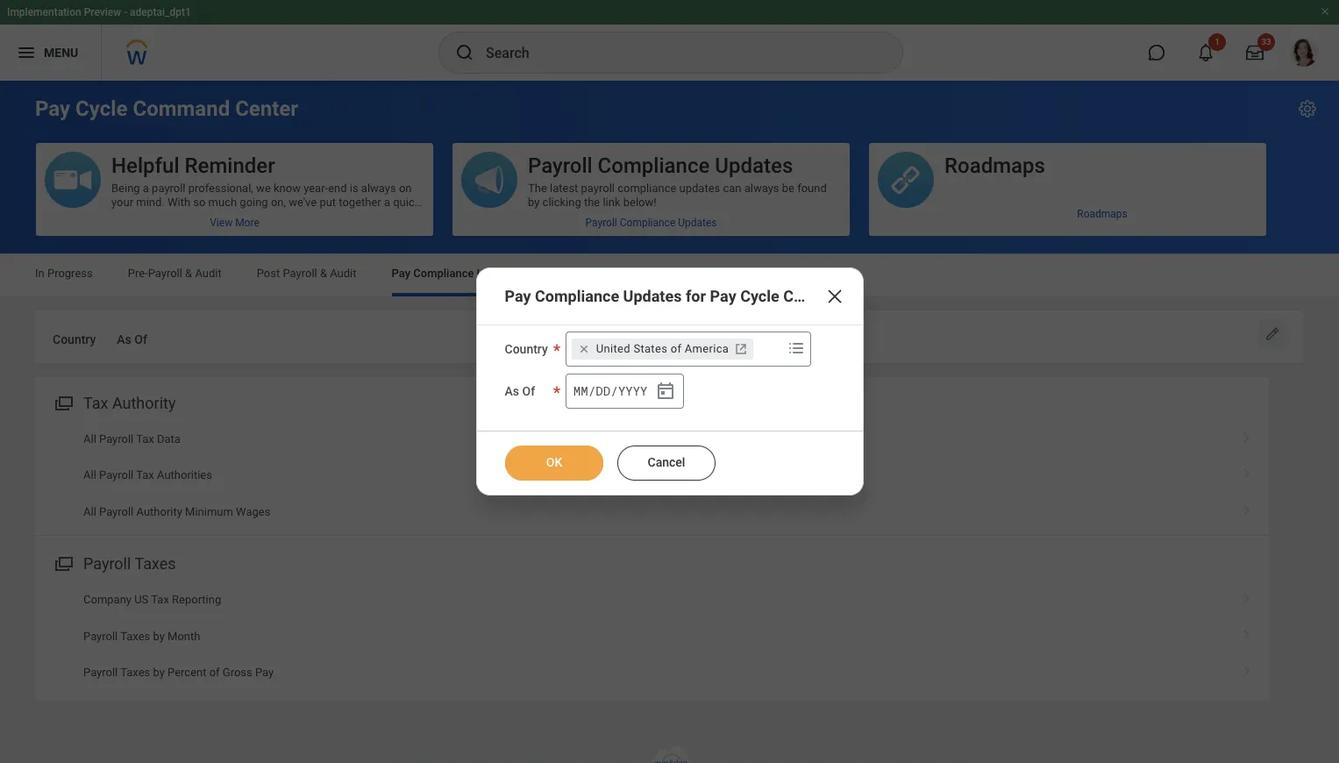Task type: describe. For each thing, give the bounding box(es) containing it.
x small image
[[575, 340, 593, 358]]

preview
[[84, 6, 121, 18]]

payroll down company
[[83, 630, 118, 643]]

concepts
[[311, 210, 357, 223]]

year-
[[304, 182, 328, 195]]

clicking
[[543, 196, 581, 209]]

payroll compliance updates link
[[453, 210, 850, 236]]

compliance inside pay compliance updates for pay cycle command center "dialog"
[[535, 287, 620, 305]]

cancel
[[648, 455, 685, 469]]

of inside 'being a payroll professional, we know year-end is always on your mind. with so much going on, we've put together a quick video to remind you of some important concepts to help keep your stress down!'
[[214, 210, 224, 223]]

yyyy
[[618, 382, 648, 399]]

pay inside list
[[255, 666, 274, 679]]

ok
[[546, 455, 562, 469]]

tab list containing in progress
[[18, 254, 1322, 297]]

by for percent
[[153, 666, 165, 679]]

link
[[603, 196, 621, 209]]

payroll compliance updates inside 'link'
[[586, 217, 717, 229]]

pre-
[[128, 267, 148, 280]]

month
[[168, 630, 200, 643]]

implementation
[[7, 6, 81, 18]]

0 vertical spatial of
[[134, 333, 147, 347]]

inbox large image
[[1247, 44, 1264, 61]]

compliance
[[618, 182, 677, 195]]

administration & setup
[[554, 267, 671, 280]]

3 & from the left
[[632, 267, 639, 280]]

payroll down "all payroll tax data"
[[99, 469, 134, 482]]

implementation preview -   adeptai_dpt1
[[7, 6, 191, 18]]

all for all payroll authority minimum wages
[[83, 505, 96, 518]]

you
[[193, 210, 211, 223]]

command inside pay compliance updates for pay cycle command center "dialog"
[[784, 287, 857, 305]]

united states of america, press delete to clear value, ctrl + enter opens in new window. option
[[572, 339, 754, 360]]

audit for post payroll & audit
[[330, 267, 357, 280]]

0 vertical spatial as
[[117, 333, 131, 347]]

mm
[[574, 382, 588, 399]]

payroll taxes
[[83, 555, 176, 573]]

list for tax authority
[[35, 421, 1270, 530]]

united
[[596, 342, 631, 355]]

prompts image
[[786, 338, 807, 359]]

administration
[[554, 267, 629, 280]]

2 / from the left
[[611, 382, 618, 399]]

& for post payroll & audit
[[320, 267, 327, 280]]

end
[[328, 182, 347, 195]]

menu group image for tax authority
[[51, 390, 75, 414]]

be
[[782, 182, 795, 195]]

main content containing pay cycle command center
[[0, 81, 1340, 717]]

-
[[124, 6, 127, 18]]

minimum
[[185, 505, 233, 518]]

payroll taxes by percent of gross pay
[[83, 666, 274, 679]]

keep
[[397, 210, 422, 223]]

0 vertical spatial payroll compliance updates
[[528, 154, 793, 178]]

gross
[[223, 666, 252, 679]]

roadmaps button
[[869, 143, 1267, 209]]

america
[[685, 342, 729, 355]]

helpful
[[111, 154, 179, 178]]

in
[[35, 267, 44, 280]]

pay compliance updates for pay cycle command center
[[505, 287, 908, 305]]

pay for pay cycle command center
[[35, 97, 70, 121]]

united states of america element
[[596, 341, 729, 357]]

updates inside "dialog"
[[623, 287, 682, 305]]

the latest payroll compliance updates can always be found by clicking the link below!
[[528, 182, 827, 209]]

company us tax reporting link
[[35, 582, 1270, 618]]

as of inside pay compliance updates for pay cycle command center "dialog"
[[505, 384, 535, 398]]

being a payroll professional, we know year-end is always on your mind. with so much going on, we've put together a quick video to remind you of some important concepts to help keep your stress down!
[[111, 182, 422, 237]]

pre-payroll & audit
[[128, 267, 222, 280]]

company
[[83, 593, 132, 606]]

taxes for payroll taxes
[[135, 555, 176, 573]]

mind.
[[136, 196, 165, 209]]

all payroll tax data
[[83, 432, 181, 446]]

pay compliance updates for pay cycle command center dialog
[[476, 268, 908, 496]]

command inside main content
[[133, 97, 230, 121]]

payroll down tax authority
[[99, 432, 134, 446]]

payroll up company
[[83, 555, 131, 573]]

pay for pay compliance updates for pay cycle command center
[[505, 287, 531, 305]]

the
[[528, 182, 547, 195]]

is
[[350, 182, 359, 195]]

states
[[634, 342, 668, 355]]

updates inside 'link'
[[678, 217, 717, 229]]

payroll down stress
[[148, 267, 182, 280]]

1 horizontal spatial a
[[384, 196, 390, 209]]

payroll for payroll
[[581, 182, 615, 195]]

on,
[[271, 196, 286, 209]]

close environment banner image
[[1320, 6, 1331, 17]]

much
[[208, 196, 237, 209]]

taxes for payroll taxes by percent of gross pay
[[120, 666, 150, 679]]

x image
[[824, 286, 845, 307]]

calendar image
[[655, 381, 676, 402]]

tax up "all payroll tax data"
[[83, 394, 108, 412]]

ok button
[[505, 446, 603, 481]]

all payroll authority minimum wages
[[83, 505, 271, 518]]

payroll taxes by month link
[[35, 618, 1270, 655]]

roadmaps inside "roadmaps" 'link'
[[1078, 208, 1128, 220]]

2 to from the left
[[360, 210, 370, 223]]

0 horizontal spatial cycle
[[76, 97, 128, 121]]

professional,
[[188, 182, 253, 195]]

compliance inside payroll compliance updates 'link'
[[620, 217, 676, 229]]

the
[[584, 196, 600, 209]]

payroll inside 'link'
[[586, 217, 617, 229]]

chevron right image for all payroll tax data
[[1236, 426, 1259, 444]]

important
[[258, 210, 308, 223]]

as of group
[[566, 374, 684, 409]]

progress
[[47, 267, 93, 280]]

center inside main content
[[235, 97, 298, 121]]

all payroll tax data link
[[35, 421, 1270, 457]]

profile logan mcneil element
[[1280, 33, 1329, 72]]

chevron right image
[[1236, 587, 1259, 605]]

all payroll tax authorities
[[83, 469, 212, 482]]

implementation preview -   adeptai_dpt1 banner
[[0, 0, 1340, 81]]

payroll taxes by percent of gross pay link
[[35, 655, 1270, 691]]

0 horizontal spatial a
[[143, 182, 149, 195]]

2 your from the top
[[111, 224, 133, 237]]

united states of america
[[596, 342, 729, 355]]

with
[[168, 196, 190, 209]]

so
[[193, 196, 206, 209]]

tax for authorities
[[136, 469, 154, 482]]

post payroll & audit
[[257, 267, 357, 280]]

helpful reminder
[[111, 154, 275, 178]]



Task type: vqa. For each thing, say whether or not it's contained in the screenshot.
rightmost the to
yes



Task type: locate. For each thing, give the bounding box(es) containing it.
configure this page image
[[1298, 98, 1319, 119]]

1 horizontal spatial of
[[522, 384, 535, 398]]

0 vertical spatial list
[[35, 421, 1270, 530]]

payroll inside 'being a payroll professional, we know year-end is always on your mind. with so much going on, we've put together a quick video to remind you of some important concepts to help keep your stress down!'
[[152, 182, 186, 195]]

of down much
[[214, 210, 224, 223]]

list
[[35, 421, 1270, 530], [35, 582, 1270, 691]]

payroll right post
[[283, 267, 317, 280]]

1 your from the top
[[111, 196, 133, 209]]

0 horizontal spatial as of
[[117, 333, 147, 347]]

1 vertical spatial of
[[671, 342, 682, 355]]

audit down concepts
[[330, 267, 357, 280]]

0 vertical spatial by
[[528, 196, 540, 209]]

by down the
[[528, 196, 540, 209]]

0 horizontal spatial center
[[235, 97, 298, 121]]

always up together
[[361, 182, 396, 195]]

all down "all payroll tax data"
[[83, 469, 96, 482]]

1 vertical spatial cycle
[[741, 287, 780, 305]]

1 vertical spatial of
[[522, 384, 535, 398]]

0 vertical spatial center
[[235, 97, 298, 121]]

3 all from the top
[[83, 505, 96, 518]]

0 horizontal spatial as
[[117, 333, 131, 347]]

can
[[723, 182, 742, 195]]

1 chevron right image from the top
[[1236, 426, 1259, 444]]

0 vertical spatial command
[[133, 97, 230, 121]]

1 horizontal spatial payroll
[[581, 182, 615, 195]]

2 vertical spatial taxes
[[120, 666, 150, 679]]

by inside the latest payroll compliance updates can always be found by clicking the link below!
[[528, 196, 540, 209]]

by left month
[[153, 630, 165, 643]]

payroll inside the latest payroll compliance updates can always be found by clicking the link below!
[[581, 182, 615, 195]]

payroll taxes by month
[[83, 630, 200, 643]]

1 to from the left
[[142, 210, 152, 223]]

taxes for payroll taxes by month
[[120, 630, 150, 643]]

quick
[[393, 196, 421, 209]]

as left the mm
[[505, 384, 519, 398]]

of up tax authority
[[134, 333, 147, 347]]

compliance
[[598, 154, 710, 178], [620, 217, 676, 229], [413, 267, 474, 280], [535, 287, 620, 305]]

1 vertical spatial your
[[111, 224, 133, 237]]

2 vertical spatial all
[[83, 505, 96, 518]]

authority inside all payroll authority minimum wages link
[[136, 505, 182, 518]]

of inside "element"
[[671, 342, 682, 355]]

1 horizontal spatial /
[[611, 382, 618, 399]]

1 vertical spatial authority
[[136, 505, 182, 518]]

chevron right image inside payroll taxes by percent of gross pay link
[[1236, 660, 1259, 677]]

0 horizontal spatial always
[[361, 182, 396, 195]]

1 / from the left
[[588, 382, 596, 399]]

tax for reporting
[[151, 593, 169, 606]]

audit down down!
[[195, 267, 222, 280]]

stress
[[136, 224, 167, 237]]

always left be
[[745, 182, 780, 195]]

& left setup
[[632, 267, 639, 280]]

payroll compliance updates up compliance
[[528, 154, 793, 178]]

2 always from the left
[[745, 182, 780, 195]]

your down "video"
[[111, 224, 133, 237]]

/ right the mm
[[588, 382, 596, 399]]

roadmaps link
[[869, 200, 1267, 227]]

center
[[235, 97, 298, 121], [860, 287, 908, 305]]

0 horizontal spatial command
[[133, 97, 230, 121]]

0 horizontal spatial audit
[[195, 267, 222, 280]]

payroll down payroll taxes by month
[[83, 666, 118, 679]]

all for all payroll tax data
[[83, 432, 96, 446]]

notifications large image
[[1198, 44, 1215, 61]]

0 vertical spatial roadmaps
[[945, 154, 1046, 178]]

& right post
[[320, 267, 327, 280]]

menu group image left payroll taxes
[[51, 551, 75, 575]]

1 list from the top
[[35, 421, 1270, 530]]

1 horizontal spatial always
[[745, 182, 780, 195]]

chevron right image inside all payroll authority minimum wages link
[[1236, 499, 1259, 516]]

0 vertical spatial all
[[83, 432, 96, 446]]

/ right dd
[[611, 382, 618, 399]]

going
[[240, 196, 268, 209]]

payroll down all payroll tax authorities
[[99, 505, 134, 518]]

chevron right image for payroll taxes by percent of gross pay
[[1236, 660, 1259, 677]]

center right x image
[[860, 287, 908, 305]]

1 vertical spatial by
[[153, 630, 165, 643]]

reminder
[[185, 154, 275, 178]]

taxes
[[135, 555, 176, 573], [120, 630, 150, 643], [120, 666, 150, 679]]

1 vertical spatial roadmaps
[[1078, 208, 1128, 220]]

chevron right image inside payroll taxes by month link
[[1236, 623, 1259, 641]]

1 horizontal spatial command
[[784, 287, 857, 305]]

2 all from the top
[[83, 469, 96, 482]]

5 chevron right image from the top
[[1236, 660, 1259, 677]]

in progress
[[35, 267, 93, 280]]

1 horizontal spatial country
[[505, 342, 548, 356]]

latest
[[550, 182, 578, 195]]

always inside the latest payroll compliance updates can always be found by clicking the link below!
[[745, 182, 780, 195]]

0 horizontal spatial payroll
[[152, 182, 186, 195]]

taxes down us
[[120, 630, 150, 643]]

country left x small image
[[505, 342, 548, 356]]

cycle inside "dialog"
[[741, 287, 780, 305]]

pay compliance updates
[[392, 267, 519, 280]]

center up the reminder
[[235, 97, 298, 121]]

payroll up latest
[[528, 154, 593, 178]]

post
[[257, 267, 280, 280]]

2 & from the left
[[320, 267, 327, 280]]

adeptai_dpt1
[[130, 6, 191, 18]]

1 audit from the left
[[195, 267, 222, 280]]

of left gross
[[209, 666, 220, 679]]

by for month
[[153, 630, 165, 643]]

0 horizontal spatial country
[[53, 333, 96, 347]]

a up mind. at the left of page
[[143, 182, 149, 195]]

1 vertical spatial all
[[83, 469, 96, 482]]

chevron right image
[[1236, 426, 1259, 444], [1236, 463, 1259, 480], [1236, 499, 1259, 516], [1236, 623, 1259, 641], [1236, 660, 1259, 677]]

1 menu group image from the top
[[51, 390, 75, 414]]

tax left data
[[136, 432, 154, 446]]

1 horizontal spatial as of
[[505, 384, 535, 398]]

ext link image
[[733, 340, 750, 358]]

audit
[[195, 267, 222, 280], [330, 267, 357, 280]]

put
[[320, 196, 336, 209]]

on
[[399, 182, 412, 195]]

reporting
[[172, 593, 221, 606]]

tax authority
[[83, 394, 176, 412]]

1 vertical spatial payroll compliance updates
[[586, 217, 717, 229]]

2 audit from the left
[[330, 267, 357, 280]]

1 horizontal spatial audit
[[330, 267, 357, 280]]

edit image
[[1264, 326, 1282, 343]]

always inside 'being a payroll professional, we know year-end is always on your mind. with so much going on, we've put together a quick video to remind you of some important concepts to help keep your stress down!'
[[361, 182, 396, 195]]

of inside list
[[209, 666, 220, 679]]

2 chevron right image from the top
[[1236, 463, 1259, 480]]

cycle up "ext link" icon
[[741, 287, 780, 305]]

1 & from the left
[[185, 267, 192, 280]]

menu group image
[[51, 390, 75, 414], [51, 551, 75, 575]]

to down mind. at the left of page
[[142, 210, 152, 223]]

authority up "all payroll tax data"
[[112, 394, 176, 412]]

search image
[[454, 42, 476, 63]]

1 all from the top
[[83, 432, 96, 446]]

cancel button
[[617, 446, 715, 481]]

all for all payroll tax authorities
[[83, 469, 96, 482]]

&
[[185, 267, 192, 280], [320, 267, 327, 280], [632, 267, 639, 280]]

list for payroll taxes
[[35, 582, 1270, 691]]

menu group image for payroll taxes
[[51, 551, 75, 575]]

0 vertical spatial authority
[[112, 394, 176, 412]]

we
[[256, 182, 271, 195]]

0 horizontal spatial roadmaps
[[945, 154, 1046, 178]]

pay for pay compliance updates
[[392, 267, 411, 280]]

2 menu group image from the top
[[51, 551, 75, 575]]

by
[[528, 196, 540, 209], [153, 630, 165, 643], [153, 666, 165, 679]]

chevron right image for all payroll tax authorities
[[1236, 463, 1259, 480]]

as up tax authority
[[117, 333, 131, 347]]

as of left the mm
[[505, 384, 535, 398]]

center inside "dialog"
[[860, 287, 908, 305]]

& down down!
[[185, 267, 192, 280]]

of
[[214, 210, 224, 223], [671, 342, 682, 355], [209, 666, 220, 679]]

2 vertical spatial by
[[153, 666, 165, 679]]

know
[[274, 182, 301, 195]]

command up prompts "image" in the right top of the page
[[784, 287, 857, 305]]

/
[[588, 382, 596, 399], [611, 382, 618, 399]]

cycle up "helpful"
[[76, 97, 128, 121]]

authority down all payroll tax authorities
[[136, 505, 182, 518]]

2 payroll from the left
[[581, 182, 615, 195]]

taxes down payroll taxes by month
[[120, 666, 150, 679]]

found
[[798, 182, 827, 195]]

menu group image left tax authority
[[51, 390, 75, 414]]

below!
[[624, 196, 657, 209]]

0 vertical spatial cycle
[[76, 97, 128, 121]]

0 vertical spatial of
[[214, 210, 224, 223]]

tab list
[[18, 254, 1322, 297]]

compliance down keep
[[413, 267, 474, 280]]

chevron right image for all payroll authority minimum wages
[[1236, 499, 1259, 516]]

pay cycle command center
[[35, 97, 298, 121]]

payroll for helpful
[[152, 182, 186, 195]]

of
[[134, 333, 147, 347], [522, 384, 535, 398]]

1 horizontal spatial &
[[320, 267, 327, 280]]

payroll up the at top
[[581, 182, 615, 195]]

1 vertical spatial command
[[784, 287, 857, 305]]

company us tax reporting
[[83, 593, 221, 606]]

for
[[686, 287, 706, 305]]

a up help at the left of page
[[384, 196, 390, 209]]

1 vertical spatial menu group image
[[51, 551, 75, 575]]

payroll compliance updates down below!
[[586, 217, 717, 229]]

0 horizontal spatial &
[[185, 267, 192, 280]]

by left percent
[[153, 666, 165, 679]]

down!
[[170, 224, 201, 237]]

of inside pay compliance updates for pay cycle command center "dialog"
[[522, 384, 535, 398]]

1 vertical spatial list
[[35, 582, 1270, 691]]

updates
[[680, 182, 721, 195]]

tax right us
[[151, 593, 169, 606]]

to down together
[[360, 210, 370, 223]]

list containing company us tax reporting
[[35, 582, 1270, 691]]

3 chevron right image from the top
[[1236, 499, 1259, 516]]

roadmaps inside roadmaps button
[[945, 154, 1046, 178]]

command up helpful reminder
[[133, 97, 230, 121]]

2 horizontal spatial &
[[632, 267, 639, 280]]

we've
[[289, 196, 317, 209]]

0 vertical spatial as of
[[117, 333, 147, 347]]

being
[[111, 182, 140, 195]]

as inside pay compliance updates for pay cycle command center "dialog"
[[505, 384, 519, 398]]

of right states
[[671, 342, 682, 355]]

taxes up company us tax reporting
[[135, 555, 176, 573]]

& for pre-payroll & audit
[[185, 267, 192, 280]]

dd
[[596, 382, 611, 399]]

percent
[[168, 666, 207, 679]]

together
[[339, 196, 381, 209]]

4 chevron right image from the top
[[1236, 623, 1259, 641]]

chevron right image inside all payroll tax authorities link
[[1236, 463, 1259, 480]]

of left the mm
[[522, 384, 535, 398]]

payroll down the at top
[[586, 217, 617, 229]]

as
[[117, 333, 131, 347], [505, 384, 519, 398]]

your up "video"
[[111, 196, 133, 209]]

your
[[111, 196, 133, 209], [111, 224, 133, 237]]

a
[[143, 182, 149, 195], [384, 196, 390, 209]]

authorities
[[157, 469, 212, 482]]

video
[[111, 210, 139, 223]]

1 horizontal spatial center
[[860, 287, 908, 305]]

0 vertical spatial menu group image
[[51, 390, 75, 414]]

1 horizontal spatial cycle
[[741, 287, 780, 305]]

main content
[[0, 81, 1340, 717]]

country
[[53, 333, 96, 347], [505, 342, 548, 356]]

all payroll tax authorities link
[[35, 457, 1270, 494]]

compliance down administration
[[535, 287, 620, 305]]

remind
[[154, 210, 190, 223]]

all
[[83, 432, 96, 446], [83, 469, 96, 482], [83, 505, 96, 518]]

0 horizontal spatial /
[[588, 382, 596, 399]]

1 vertical spatial center
[[860, 287, 908, 305]]

2 list from the top
[[35, 582, 1270, 691]]

always
[[361, 182, 396, 195], [745, 182, 780, 195]]

as of up tax authority
[[117, 333, 147, 347]]

0 vertical spatial taxes
[[135, 555, 176, 573]]

compliance down below!
[[620, 217, 676, 229]]

some
[[227, 210, 255, 223]]

1 vertical spatial taxes
[[120, 630, 150, 643]]

payroll up with
[[152, 182, 186, 195]]

country down progress
[[53, 333, 96, 347]]

chevron right image inside all payroll tax data link
[[1236, 426, 1259, 444]]

compliance up compliance
[[598, 154, 710, 178]]

tax for data
[[136, 432, 154, 446]]

audit for pre-payroll & audit
[[195, 267, 222, 280]]

0 horizontal spatial of
[[134, 333, 147, 347]]

command
[[133, 97, 230, 121], [784, 287, 857, 305]]

2 vertical spatial of
[[209, 666, 220, 679]]

0 vertical spatial your
[[111, 196, 133, 209]]

payroll
[[528, 154, 593, 178], [586, 217, 617, 229], [148, 267, 182, 280], [283, 267, 317, 280], [99, 432, 134, 446], [99, 469, 134, 482], [99, 505, 134, 518], [83, 555, 131, 573], [83, 630, 118, 643], [83, 666, 118, 679]]

1 payroll from the left
[[152, 182, 186, 195]]

1 always from the left
[[361, 182, 396, 195]]

chevron right image for payroll taxes by month
[[1236, 623, 1259, 641]]

list containing all payroll tax data
[[35, 421, 1270, 530]]

cycle
[[76, 97, 128, 121], [741, 287, 780, 305]]

help
[[373, 210, 395, 223]]

tax down "all payroll tax data"
[[136, 469, 154, 482]]

data
[[157, 432, 181, 446]]

1 vertical spatial as
[[505, 384, 519, 398]]

1 horizontal spatial roadmaps
[[1078, 208, 1128, 220]]

1 horizontal spatial to
[[360, 210, 370, 223]]

all down tax authority
[[83, 432, 96, 446]]

1 vertical spatial as of
[[505, 384, 535, 398]]

all payroll authority minimum wages link
[[35, 494, 1270, 530]]

as of
[[117, 333, 147, 347], [505, 384, 535, 398]]

all up payroll taxes
[[83, 505, 96, 518]]

wages
[[236, 505, 271, 518]]

us
[[134, 593, 149, 606]]

country inside pay compliance updates for pay cycle command center "dialog"
[[505, 342, 548, 356]]

1 horizontal spatial as
[[505, 384, 519, 398]]

setup
[[642, 267, 671, 280]]

0 horizontal spatial to
[[142, 210, 152, 223]]



